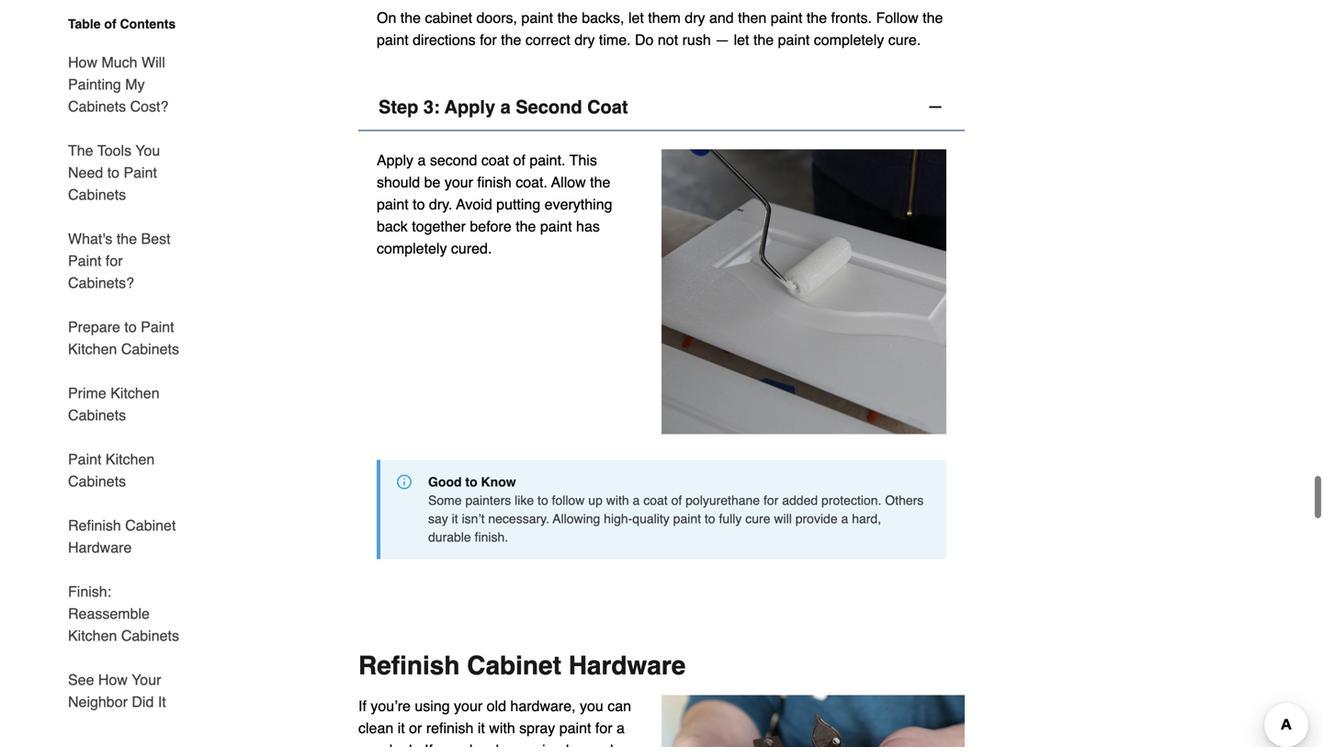 Task type: vqa. For each thing, say whether or not it's contained in the screenshot.
Completely in On The Cabinet Doors, Paint The Backs, Let Them Dry And Then Paint The Fronts. Follow The Paint Directions For The Correct Dry Time. Do Not Rush — Let The Paint Completely Cure.
yes



Task type: describe. For each thing, give the bounding box(es) containing it.
you
[[135, 142, 160, 159]]

hardware,
[[510, 697, 576, 714]]

or
[[409, 719, 422, 736]]

if you're using your old hardware, you can clean it or refinish it with spray paint for a new look. if your hardware simply nee
[[358, 697, 631, 747]]

it
[[158, 693, 166, 710]]

of inside apply a second coat of paint. this should be your finish coat. allow the paint to dry. avoid putting everything back together before the paint has completely cured.
[[513, 152, 525, 169]]

protection.
[[821, 493, 882, 508]]

prepare to paint kitchen cabinets link
[[68, 305, 191, 371]]

the down this
[[590, 174, 610, 191]]

follow
[[876, 9, 919, 26]]

kitchen inside prepare to paint kitchen cabinets
[[68, 340, 117, 357]]

2 vertical spatial your
[[437, 742, 465, 747]]

how much will painting my cabinets cost? link
[[68, 40, 191, 129]]

1 vertical spatial if
[[425, 742, 433, 747]]

new
[[358, 742, 385, 747]]

with inside if you're using your old hardware, you can clean it or refinish it with spray paint for a new look. if your hardware simply nee
[[489, 719, 515, 736]]

necessary.
[[488, 511, 549, 526]]

paint right then
[[771, 9, 802, 26]]

some
[[428, 493, 462, 508]]

quality
[[632, 511, 670, 526]]

spray
[[519, 719, 555, 736]]

coat
[[587, 97, 628, 118]]

say
[[428, 511, 448, 526]]

finish
[[477, 174, 512, 191]]

0 horizontal spatial it
[[398, 719, 405, 736]]

the inside what's the best paint for cabinets?
[[117, 230, 137, 247]]

painting
[[68, 76, 121, 93]]

the tools you need to paint cabinets
[[68, 142, 160, 203]]

paint inside prepare to paint kitchen cabinets
[[141, 318, 174, 335]]

not
[[658, 31, 678, 48]]

paint.
[[530, 152, 566, 169]]

fronts.
[[831, 9, 872, 26]]

the left fronts.
[[807, 9, 827, 26]]

cabinets inside finish: reassemble kitchen cabinets
[[121, 627, 179, 644]]

contents
[[120, 17, 176, 31]]

finish:
[[68, 583, 111, 600]]

to up painters
[[465, 475, 477, 489]]

see how your neighbor did it link
[[68, 658, 191, 713]]

prepare to paint kitchen cabinets
[[68, 318, 179, 357]]

fully
[[719, 511, 742, 526]]

table of contents element
[[53, 15, 191, 713]]

0 horizontal spatial if
[[358, 697, 367, 714]]

how inside how much will painting my cabinets cost?
[[68, 54, 97, 71]]

how inside see how your neighbor did it
[[98, 671, 128, 688]]

hardware
[[469, 742, 531, 747]]

provide
[[795, 511, 838, 526]]

reassemble
[[68, 605, 150, 622]]

doors,
[[476, 9, 517, 26]]

you're
[[371, 697, 411, 714]]

added
[[782, 493, 818, 508]]

the tools you need to paint cabinets link
[[68, 129, 191, 217]]

coat.
[[516, 174, 548, 191]]

has
[[576, 218, 600, 235]]

to left fully
[[705, 511, 715, 526]]

finish: reassemble kitchen cabinets
[[68, 583, 179, 644]]

the down then
[[753, 31, 774, 48]]

prepare
[[68, 318, 120, 335]]

refinish cabinet hardware inside table of contents element
[[68, 517, 176, 556]]

cured.
[[451, 240, 492, 257]]

paint inside good to know some painters like to follow up with a coat of polyurethane for added protection. others say it isn't necessary. allowing high-quality paint to fully cure will provide a hard, durable finish.
[[673, 511, 701, 526]]

a inside if you're using your old hardware, you can clean it or refinish it with spray paint for a new look. if your hardware simply nee
[[617, 719, 625, 736]]

together
[[412, 218, 466, 235]]

0 vertical spatial dry
[[685, 9, 705, 26]]

to inside the tools you need to paint cabinets
[[107, 164, 119, 181]]

on the cabinet doors, paint the backs, let them dry and then paint the fronts. follow the paint directions for the correct dry time. do not rush — let the paint completely cure.
[[377, 9, 943, 48]]

isn't
[[462, 511, 485, 526]]

prime kitchen cabinets link
[[68, 371, 191, 437]]

1 vertical spatial refinish
[[358, 651, 460, 680]]

cabinets inside the 'paint kitchen cabinets'
[[68, 473, 126, 490]]

my
[[125, 76, 145, 93]]

dry.
[[429, 196, 452, 213]]

1 vertical spatial your
[[454, 697, 483, 714]]

coat inside apply a second coat of paint. this should be your finish coat. allow the paint to dry. avoid putting everything back together before the paint has completely cured.
[[481, 152, 509, 169]]

painters
[[465, 493, 511, 508]]

for inside good to know some painters like to follow up with a coat of polyurethane for added protection. others say it isn't necessary. allowing high-quality paint to fully cure will provide a hard, durable finish.
[[764, 493, 779, 508]]

good
[[428, 475, 462, 489]]

good to know some painters like to follow up with a coat of polyurethane for added protection. others say it isn't necessary. allowing high-quality paint to fully cure will provide a hard, durable finish.
[[428, 475, 924, 544]]

to inside prepare to paint kitchen cabinets
[[124, 318, 137, 335]]

much
[[101, 54, 137, 71]]

it inside good to know some painters like to follow up with a coat of polyurethane for added protection. others say it isn't necessary. allowing high-quality paint to fully cure will provide a hard, durable finish.
[[452, 511, 458, 526]]

clean
[[358, 719, 393, 736]]

cure
[[745, 511, 770, 526]]

your
[[132, 671, 161, 688]]

paint kitchen cabinets link
[[68, 437, 191, 504]]

finish.
[[475, 530, 508, 544]]

paint inside if you're using your old hardware, you can clean it or refinish it with spray paint for a new look. if your hardware simply nee
[[559, 719, 591, 736]]

paint inside the tools you need to paint cabinets
[[124, 164, 157, 181]]

second
[[430, 152, 477, 169]]

simply
[[535, 742, 576, 747]]

to right like
[[538, 493, 548, 508]]

3:
[[423, 97, 440, 118]]

neighbor
[[68, 693, 128, 710]]

this
[[569, 152, 597, 169]]

did
[[132, 693, 154, 710]]

to inside apply a second coat of paint. this should be your finish coat. allow the paint to dry. avoid putting everything back together before the paint has completely cured.
[[413, 196, 425, 213]]

kitchen inside the 'paint kitchen cabinets'
[[106, 451, 155, 468]]

cabinet
[[425, 9, 472, 26]]

the up 'correct'
[[557, 9, 578, 26]]

will
[[142, 54, 165, 71]]

a person holding cabinet hardware in front of a door. image
[[662, 695, 965, 747]]

refinish inside table of contents element
[[68, 517, 121, 534]]

apply inside apply a second coat of paint. this should be your finish coat. allow the paint to dry. avoid putting everything back together before the paint has completely cured.
[[377, 152, 413, 169]]

polyurethane
[[686, 493, 760, 508]]

then
[[738, 9, 767, 26]]

need
[[68, 164, 103, 181]]

putting
[[496, 196, 540, 213]]

the down doors,
[[501, 31, 521, 48]]

directions
[[413, 31, 476, 48]]

1 horizontal spatial let
[[734, 31, 749, 48]]

rush
[[682, 31, 711, 48]]



Task type: locate. For each thing, give the bounding box(es) containing it.
what's
[[68, 230, 112, 247]]

1 vertical spatial hardware
[[568, 651, 686, 680]]

hard,
[[852, 511, 881, 526]]

0 vertical spatial of
[[104, 17, 116, 31]]

1 horizontal spatial if
[[425, 742, 433, 747]]

completely down fronts.
[[814, 31, 884, 48]]

others
[[885, 493, 924, 508]]

kitchen inside prime kitchen cabinets
[[110, 385, 160, 402]]

it right say
[[452, 511, 458, 526]]

0 horizontal spatial dry
[[574, 31, 595, 48]]

allow
[[551, 174, 586, 191]]

everything
[[545, 196, 612, 213]]

cabinets
[[68, 98, 126, 115], [68, 186, 126, 203], [121, 340, 179, 357], [68, 407, 126, 424], [68, 473, 126, 490], [121, 627, 179, 644]]

refinish cabinet hardware up finish:
[[68, 517, 176, 556]]

the down putting
[[516, 218, 536, 235]]

with
[[606, 493, 629, 508], [489, 719, 515, 736]]

coat inside good to know some painters like to follow up with a coat of polyurethane for added protection. others say it isn't necessary. allowing high-quality paint to fully cure will provide a hard, durable finish.
[[643, 493, 668, 508]]

refinish cabinet hardware link
[[68, 504, 191, 570]]

your left old at the left of the page
[[454, 697, 483, 714]]

0 vertical spatial completely
[[814, 31, 884, 48]]

a down can
[[617, 719, 625, 736]]

the right on
[[400, 9, 421, 26]]

1 horizontal spatial of
[[513, 152, 525, 169]]

hardware inside table of contents element
[[68, 539, 132, 556]]

prime kitchen cabinets
[[68, 385, 160, 424]]

1 horizontal spatial refinish
[[358, 651, 460, 680]]

if right 'look.'
[[425, 742, 433, 747]]

0 horizontal spatial cabinet
[[125, 517, 176, 534]]

0 horizontal spatial completely
[[377, 240, 447, 257]]

how up painting
[[68, 54, 97, 71]]

to right prepare
[[124, 318, 137, 335]]

prime
[[68, 385, 106, 402]]

0 horizontal spatial of
[[104, 17, 116, 31]]

kitchen inside finish: reassemble kitchen cabinets
[[68, 627, 117, 644]]

coat up quality
[[643, 493, 668, 508]]

cabinets down "prime"
[[68, 407, 126, 424]]

them
[[648, 9, 681, 26]]

1 vertical spatial dry
[[574, 31, 595, 48]]

cabinet up old at the left of the page
[[467, 651, 561, 680]]

for down doors,
[[480, 31, 497, 48]]

0 horizontal spatial let
[[628, 9, 644, 26]]

1 horizontal spatial it
[[452, 511, 458, 526]]

paint inside the 'paint kitchen cabinets'
[[68, 451, 102, 468]]

refinish cabinet hardware up hardware,
[[358, 651, 686, 680]]

the
[[68, 142, 93, 159]]

1 horizontal spatial with
[[606, 493, 629, 508]]

cabinet
[[125, 517, 176, 534], [467, 651, 561, 680]]

with up 'high-'
[[606, 493, 629, 508]]

a
[[500, 97, 511, 118], [418, 152, 426, 169], [633, 493, 640, 508], [841, 511, 848, 526], [617, 719, 625, 736]]

like
[[515, 493, 534, 508]]

paint inside what's the best paint for cabinets?
[[68, 252, 102, 269]]

kitchen right "prime"
[[110, 385, 160, 402]]

what's the best paint for cabinets?
[[68, 230, 170, 291]]

the
[[400, 9, 421, 26], [557, 9, 578, 26], [807, 9, 827, 26], [923, 9, 943, 26], [501, 31, 521, 48], [753, 31, 774, 48], [590, 174, 610, 191], [516, 218, 536, 235], [117, 230, 137, 247]]

tools
[[97, 142, 131, 159]]

0 vertical spatial how
[[68, 54, 97, 71]]

how much will painting my cabinets cost?
[[68, 54, 169, 115]]

apply inside step 3: apply a second coat "button"
[[445, 97, 495, 118]]

your down second
[[445, 174, 473, 191]]

let right —
[[734, 31, 749, 48]]

if
[[358, 697, 367, 714], [425, 742, 433, 747]]

1 vertical spatial how
[[98, 671, 128, 688]]

1 vertical spatial completely
[[377, 240, 447, 257]]

step 3: apply a second coat
[[379, 97, 628, 118]]

0 horizontal spatial refinish
[[68, 517, 121, 534]]

1 vertical spatial of
[[513, 152, 525, 169]]

dry up rush
[[685, 9, 705, 26]]

let
[[628, 9, 644, 26], [734, 31, 749, 48]]

cabinets up your
[[121, 627, 179, 644]]

1 vertical spatial coat
[[643, 493, 668, 508]]

cabinet down paint kitchen cabinets link
[[125, 517, 176, 534]]

it up the hardware
[[478, 719, 485, 736]]

will
[[774, 511, 792, 526]]

the right follow
[[923, 9, 943, 26]]

refinish down the 'paint kitchen cabinets'
[[68, 517, 121, 534]]

refinish up you're
[[358, 651, 460, 680]]

before
[[470, 218, 512, 235]]

paint right prepare
[[141, 318, 174, 335]]

best
[[141, 230, 170, 247]]

up
[[588, 493, 603, 508]]

of inside good to know some painters like to follow up with a coat of polyurethane for added protection. others say it isn't necessary. allowing high-quality paint to fully cure will provide a hard, durable finish.
[[671, 493, 682, 508]]

0 vertical spatial with
[[606, 493, 629, 508]]

0 vertical spatial apply
[[445, 97, 495, 118]]

refinish cabinet hardware
[[68, 517, 176, 556], [358, 651, 686, 680]]

completely inside "on the cabinet doors, paint the backs, let them dry and then paint the fronts. follow the paint directions for the correct dry time. do not rush — let the paint completely cure."
[[814, 31, 884, 48]]

of left polyurethane
[[671, 493, 682, 508]]

paint right —
[[778, 31, 810, 48]]

with inside good to know some painters like to follow up with a coat of polyurethane for added protection. others say it isn't necessary. allowing high-quality paint to fully cure will provide a hard, durable finish.
[[606, 493, 629, 508]]

for down 'you'
[[595, 719, 612, 736]]

for inside "on the cabinet doors, paint the backs, let them dry and then paint the fronts. follow the paint directions for the correct dry time. do not rush — let the paint completely cure."
[[480, 31, 497, 48]]

apply right 3:
[[445, 97, 495, 118]]

completely
[[814, 31, 884, 48], [377, 240, 447, 257]]

coat up finish
[[481, 152, 509, 169]]

second
[[516, 97, 582, 118]]

for inside if you're using your old hardware, you can clean it or refinish it with spray paint for a new look. if your hardware simply nee
[[595, 719, 612, 736]]

on
[[377, 9, 396, 26]]

coat
[[481, 152, 509, 169], [643, 493, 668, 508]]

cabinets inside prime kitchen cabinets
[[68, 407, 126, 424]]

let up do
[[628, 9, 644, 26]]

for up cabinets?
[[106, 252, 123, 269]]

a up quality
[[633, 493, 640, 508]]

your inside apply a second coat of paint. this should be your finish coat. allow the paint to dry. avoid putting everything back together before the paint has completely cured.
[[445, 174, 473, 191]]

refinish
[[426, 719, 474, 736]]

how
[[68, 54, 97, 71], [98, 671, 128, 688]]

cabinets down painting
[[68, 98, 126, 115]]

1 horizontal spatial completely
[[814, 31, 884, 48]]

info image
[[397, 475, 412, 489]]

a person rolling white paint onto a cabinet door. image
[[662, 149, 946, 434]]

kitchen down reassemble
[[68, 627, 117, 644]]

completely inside apply a second coat of paint. this should be your finish coat. allow the paint to dry. avoid putting everything back together before the paint has completely cured.
[[377, 240, 447, 257]]

cabinet inside table of contents element
[[125, 517, 176, 534]]

paint
[[521, 9, 553, 26], [771, 9, 802, 26], [377, 31, 409, 48], [778, 31, 810, 48], [377, 196, 409, 213], [540, 218, 572, 235], [673, 511, 701, 526], [559, 719, 591, 736]]

0 vertical spatial hardware
[[68, 539, 132, 556]]

1 horizontal spatial coat
[[643, 493, 668, 508]]

a down protection.
[[841, 511, 848, 526]]

cabinets inside prepare to paint kitchen cabinets
[[121, 340, 179, 357]]

0 horizontal spatial with
[[489, 719, 515, 736]]

paint right quality
[[673, 511, 701, 526]]

0 horizontal spatial hardware
[[68, 539, 132, 556]]

should
[[377, 174, 420, 191]]

hardware up finish:
[[68, 539, 132, 556]]

see how your neighbor did it
[[68, 671, 166, 710]]

cabinets down the need
[[68, 186, 126, 203]]

backs,
[[582, 9, 624, 26]]

finish: reassemble kitchen cabinets link
[[68, 570, 191, 658]]

see
[[68, 671, 94, 688]]

0 horizontal spatial refinish cabinet hardware
[[68, 517, 176, 556]]

to
[[107, 164, 119, 181], [413, 196, 425, 213], [124, 318, 137, 335], [465, 475, 477, 489], [538, 493, 548, 508], [705, 511, 715, 526]]

it
[[452, 511, 458, 526], [398, 719, 405, 736], [478, 719, 485, 736]]

of up coat.
[[513, 152, 525, 169]]

0 horizontal spatial coat
[[481, 152, 509, 169]]

completely down back
[[377, 240, 447, 257]]

paint kitchen cabinets
[[68, 451, 155, 490]]

apply a second coat of paint. this should be your finish coat. allow the paint to dry. avoid putting everything back together before the paint has completely cured.
[[377, 152, 612, 257]]

your down "refinish"
[[437, 742, 465, 747]]

for up will
[[764, 493, 779, 508]]

cabinets up refinish cabinet hardware link
[[68, 473, 126, 490]]

0 vertical spatial cabinet
[[125, 517, 176, 534]]

0 vertical spatial if
[[358, 697, 367, 714]]

a left second
[[500, 97, 511, 118]]

cabinets inside the tools you need to paint cabinets
[[68, 186, 126, 203]]

1 horizontal spatial hardware
[[568, 651, 686, 680]]

apply up should
[[377, 152, 413, 169]]

cabinets inside how much will painting my cabinets cost?
[[68, 98, 126, 115]]

look.
[[389, 742, 420, 747]]

0 vertical spatial your
[[445, 174, 473, 191]]

for inside what's the best paint for cabinets?
[[106, 252, 123, 269]]

1 horizontal spatial apply
[[445, 97, 495, 118]]

allowing
[[553, 511, 600, 526]]

1 vertical spatial let
[[734, 31, 749, 48]]

step 3: apply a second coat button
[[358, 84, 965, 131]]

2 vertical spatial of
[[671, 493, 682, 508]]

1 horizontal spatial dry
[[685, 9, 705, 26]]

0 vertical spatial refinish cabinet hardware
[[68, 517, 176, 556]]

1 vertical spatial cabinet
[[467, 651, 561, 680]]

paint down prime kitchen cabinets
[[68, 451, 102, 468]]

cure.
[[888, 31, 921, 48]]

and
[[709, 9, 734, 26]]

using
[[415, 697, 450, 714]]

durable
[[428, 530, 471, 544]]

0 vertical spatial refinish
[[68, 517, 121, 534]]

a inside "button"
[[500, 97, 511, 118]]

0 horizontal spatial apply
[[377, 152, 413, 169]]

1 vertical spatial with
[[489, 719, 515, 736]]

your
[[445, 174, 473, 191], [454, 697, 483, 714], [437, 742, 465, 747]]

kitchen down prepare
[[68, 340, 117, 357]]

what's the best paint for cabinets? link
[[68, 217, 191, 305]]

do
[[635, 31, 654, 48]]

1 vertical spatial refinish cabinet hardware
[[358, 651, 686, 680]]

if up "clean" on the bottom of the page
[[358, 697, 367, 714]]

follow
[[552, 493, 585, 508]]

paint up back
[[377, 196, 409, 213]]

paint down what's
[[68, 252, 102, 269]]

high-
[[604, 511, 632, 526]]

a inside apply a second coat of paint. this should be your finish coat. allow the paint to dry. avoid putting everything back together before the paint has completely cured.
[[418, 152, 426, 169]]

1 vertical spatial apply
[[377, 152, 413, 169]]

how up neighbor
[[98, 671, 128, 688]]

with up the hardware
[[489, 719, 515, 736]]

it left or
[[398, 719, 405, 736]]

dry down "backs,"
[[574, 31, 595, 48]]

1 horizontal spatial refinish cabinet hardware
[[358, 651, 686, 680]]

the left best
[[117, 230, 137, 247]]

paint up simply
[[559, 719, 591, 736]]

paint down on
[[377, 31, 409, 48]]

paint down everything
[[540, 218, 572, 235]]

minus image
[[926, 98, 945, 116]]

1 horizontal spatial cabinet
[[467, 651, 561, 680]]

old
[[487, 697, 506, 714]]

can
[[608, 697, 631, 714]]

dry
[[685, 9, 705, 26], [574, 31, 595, 48]]

to left dry.
[[413, 196, 425, 213]]

—
[[715, 31, 730, 48]]

to down "tools" at the top of the page
[[107, 164, 119, 181]]

of right table
[[104, 17, 116, 31]]

paint down 'you'
[[124, 164, 157, 181]]

cabinets up prime kitchen cabinets 'link'
[[121, 340, 179, 357]]

a up be
[[418, 152, 426, 169]]

hardware up can
[[568, 651, 686, 680]]

time.
[[599, 31, 631, 48]]

step
[[379, 97, 418, 118]]

kitchen down prime kitchen cabinets 'link'
[[106, 451, 155, 468]]

0 vertical spatial coat
[[481, 152, 509, 169]]

cabinets?
[[68, 274, 134, 291]]

2 horizontal spatial of
[[671, 493, 682, 508]]

avoid
[[456, 196, 492, 213]]

0 vertical spatial let
[[628, 9, 644, 26]]

2 horizontal spatial it
[[478, 719, 485, 736]]

paint up 'correct'
[[521, 9, 553, 26]]



